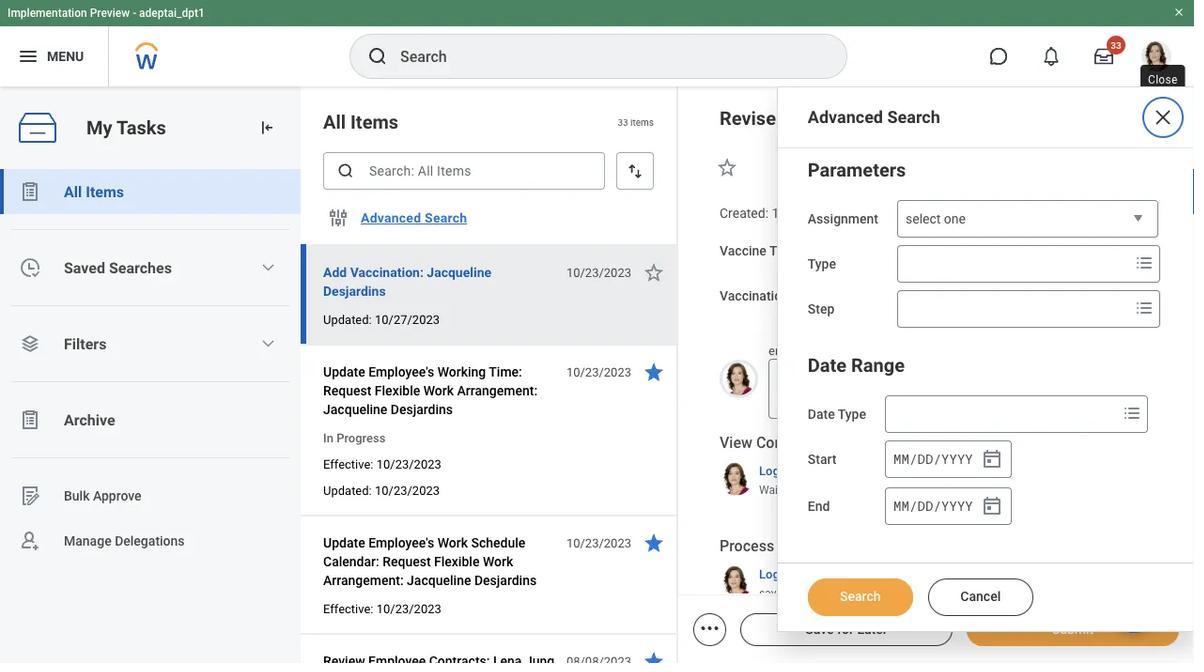 Task type: locate. For each thing, give the bounding box(es) containing it.
1 vertical spatial advanced search
[[361, 210, 467, 226]]

select one
[[906, 211, 966, 227]]

request inside the update employee's working time: request flexible work arrangement: jacqueline desjardins
[[323, 383, 372, 398]]

jacqueline
[[903, 109, 976, 127], [427, 265, 492, 280], [323, 402, 388, 417], [407, 573, 471, 588]]

type up status
[[808, 257, 836, 272]]

updated: down 'add'
[[323, 312, 372, 327]]

type
[[770, 243, 798, 259], [808, 257, 836, 272], [838, 407, 866, 422]]

prompts image for type
[[1133, 252, 1156, 274]]

0 vertical spatial request
[[323, 383, 372, 398]]

logan up waiting
[[759, 464, 793, 478]]

logan mcneil button for history
[[759, 566, 835, 583]]

1 employee's from the top
[[369, 364, 434, 380]]

1 vertical spatial vaccination
[[847, 587, 904, 601]]

effective: down calendar:
[[323, 602, 374, 616]]

2 horizontal spatial search
[[888, 108, 941, 127]]

type up (1)
[[838, 407, 866, 422]]

0 vertical spatial mm
[[894, 451, 910, 468]]

revise
[[720, 107, 776, 129]]

calendar:
[[323, 554, 379, 570]]

0 vertical spatial effective:
[[323, 457, 374, 471]]

work inside the update employee's working time: request flexible work arrangement: jacqueline desjardins
[[424, 383, 454, 398]]

1 calendar image from the top
[[981, 448, 1004, 471]]

created: 10/23/2023 | updated: 10/27/2023
[[720, 206, 977, 221]]

1 horizontal spatial advanced
[[808, 108, 883, 127]]

mm
[[894, 451, 910, 468], [894, 498, 910, 515]]

desjardins inside the update employee's working time: request flexible work arrangement: jacqueline desjardins
[[391, 402, 453, 417]]

2 date from the top
[[808, 407, 835, 422]]

10/27/2023 up 19
[[907, 206, 977, 221]]

work down schedule
[[483, 554, 513, 570]]

calendar image down date type field in the bottom of the page
[[981, 448, 1004, 471]]

1 horizontal spatial items
[[351, 111, 399, 133]]

advanced search up vaccination:
[[361, 210, 467, 226]]

logan mcneil waiting on vaccination card
[[759, 464, 898, 497]]

all right transformation import image
[[323, 111, 346, 133]]

2 yyyy from the top
[[942, 498, 973, 515]]

type inside date range "group"
[[838, 407, 866, 422]]

0 vertical spatial advanced
[[808, 108, 883, 127]]

medical exemption element
[[882, 287, 991, 304]]

2 vertical spatial all
[[854, 561, 871, 576]]

vaccination
[[781, 107, 881, 129], [720, 288, 789, 304]]

all items button
[[0, 169, 301, 214]]

search down reset all
[[840, 589, 881, 605]]

update for update employee's working time: request flexible work arrangement: jacqueline desjardins
[[323, 364, 365, 380]]

0 horizontal spatial advanced
[[361, 210, 421, 226]]

preview
[[90, 7, 130, 20]]

updated: right |
[[852, 206, 904, 221]]

0 vertical spatial on
[[800, 484, 812, 497]]

cancel button
[[928, 579, 1034, 617]]

1 mcneil from the top
[[796, 464, 835, 478]]

logan inside logan mcneil waiting on vaccination card
[[759, 464, 793, 478]]

1 mm from the top
[[894, 451, 910, 468]]

vaccination:
[[350, 265, 424, 280]]

0 vertical spatial mcneil
[[796, 464, 835, 478]]

list containing all items
[[0, 169, 301, 564]]

calendar image down start group
[[981, 495, 1004, 518]]

0 horizontal spatial all items
[[64, 183, 124, 201]]

effective: 10/23/2023 down calendar:
[[323, 602, 442, 616]]

1 vertical spatial flexible
[[434, 554, 480, 570]]

2 horizontal spatial type
[[838, 407, 866, 422]]

prompts image for step
[[1133, 297, 1156, 320]]

0 horizontal spatial search
[[425, 210, 467, 226]]

effective: down the in progress
[[323, 457, 374, 471]]

type for vaccine type
[[770, 243, 798, 259]]

star image for add vaccination: jacqueline desjardins
[[643, 261, 665, 284]]

0 horizontal spatial flexible
[[375, 383, 420, 398]]

1 yyyy from the top
[[942, 451, 973, 468]]

0 horizontal spatial all
[[64, 183, 82, 201]]

comments
[[756, 434, 830, 452]]

2 update from the top
[[323, 535, 365, 551]]

reset
[[816, 561, 851, 576]]

dd inside start group
[[918, 451, 934, 468]]

1 effective: 10/23/2023 from the top
[[323, 457, 442, 471]]

1 horizontal spatial type
[[808, 257, 836, 272]]

1 vertical spatial effective:
[[323, 602, 374, 616]]

vaccination down reset all
[[847, 587, 904, 601]]

mm for start
[[894, 451, 910, 468]]

my tasks
[[86, 117, 166, 139]]

logan mcneil button inside process history region
[[759, 566, 835, 583]]

yyyy inside end group
[[942, 498, 973, 515]]

dd up end group
[[918, 451, 934, 468]]

flexible
[[375, 383, 420, 398], [434, 554, 480, 570]]

employee's up calendar:
[[369, 535, 434, 551]]

1 horizontal spatial 10/27/2023
[[907, 206, 977, 221]]

bulk approve
[[64, 488, 142, 504]]

card
[[876, 484, 898, 497]]

0 horizontal spatial items
[[86, 183, 124, 201]]

desjardins down 'add'
[[323, 283, 386, 299]]

arrangement: inside the update employee's working time: request flexible work arrangement: jacqueline desjardins
[[457, 383, 538, 398]]

list
[[0, 169, 301, 564]]

employee's inside update employee's work schedule calendar: request flexible work arrangement: jacqueline desjardins
[[369, 535, 434, 551]]

0 horizontal spatial 10/27/2023
[[375, 312, 440, 327]]

mcneil inside "logan mcneil says, "waiting on vaccination card""
[[796, 567, 835, 581]]

1 vertical spatial all
[[64, 183, 82, 201]]

related actions image
[[1001, 289, 1014, 302]]

mcneil up "waiting
[[796, 567, 835, 581]]

1 horizontal spatial on
[[831, 587, 844, 601]]

0 vertical spatial search
[[888, 108, 941, 127]]

vaccine
[[720, 243, 767, 259]]

0 vertical spatial items
[[351, 111, 399, 133]]

vaccination
[[815, 484, 873, 497], [847, 587, 904, 601]]

employee's inside the update employee's working time: request flexible work arrangement: jacqueline desjardins
[[369, 364, 434, 380]]

all inside advanced search dialog
[[854, 561, 871, 576]]

0 vertical spatial effective: 10/23/2023
[[323, 457, 442, 471]]

/
[[910, 451, 918, 468], [934, 451, 942, 468], [910, 498, 918, 515], [934, 498, 942, 515]]

1 horizontal spatial search
[[840, 589, 881, 605]]

reset all button
[[808, 550, 878, 587]]

type right "vaccine"
[[770, 243, 798, 259]]

1 logan mcneil button from the top
[[759, 463, 835, 479]]

time:
[[489, 364, 522, 380]]

request
[[323, 383, 372, 398], [383, 554, 431, 570]]

0 vertical spatial logan mcneil button
[[759, 463, 835, 479]]

work
[[424, 383, 454, 398], [438, 535, 468, 551], [483, 554, 513, 570]]

2 employee's from the top
[[369, 535, 434, 551]]

add vaccination: jacqueline desjardins button
[[323, 261, 556, 303]]

1 vertical spatial date
[[808, 407, 835, 422]]

1 vertical spatial logan mcneil button
[[759, 566, 835, 583]]

0 vertical spatial flexible
[[375, 383, 420, 398]]

covid-
[[882, 244, 923, 258]]

0 vertical spatial advanced search
[[808, 108, 941, 127]]

logan inside "logan mcneil says, "waiting on vaccination card""
[[759, 567, 793, 581]]

2 dd from the top
[[918, 498, 934, 515]]

0 horizontal spatial advanced search
[[361, 210, 467, 226]]

1 effective: from the top
[[323, 457, 374, 471]]

x image
[[1152, 106, 1175, 129]]

revise vaccination
[[720, 107, 881, 129]]

2 star image from the top
[[643, 361, 665, 383]]

1 vertical spatial advanced
[[361, 210, 421, 226]]

dd for start
[[918, 451, 934, 468]]

arrangement:
[[457, 383, 538, 398], [323, 573, 404, 588]]

0 vertical spatial employee's
[[369, 364, 434, 380]]

1 vertical spatial mm / dd / yyyy
[[894, 498, 973, 515]]

10/27/2023
[[907, 206, 977, 221], [375, 312, 440, 327]]

0 horizontal spatial request
[[323, 383, 372, 398]]

transformation import image
[[258, 118, 276, 137]]

flexible inside the update employee's working time: request flexible work arrangement: jacqueline desjardins
[[375, 383, 420, 398]]

add vaccination: jacqueline desjardins
[[323, 265, 492, 299]]

logan mcneil button up "waiting
[[759, 566, 835, 583]]

archive
[[64, 411, 115, 429]]

logan mcneil button up waiting
[[759, 463, 835, 479]]

mcneil down comments
[[796, 464, 835, 478]]

type inside parameters group
[[808, 257, 836, 272]]

0 vertical spatial all
[[323, 111, 346, 133]]

0 vertical spatial yyyy
[[942, 451, 973, 468]]

arrangement: down time:
[[457, 383, 538, 398]]

calendar image inside start group
[[981, 448, 1004, 471]]

1 vertical spatial calendar image
[[981, 495, 1004, 518]]

1 vertical spatial update
[[323, 535, 365, 551]]

mcneil
[[796, 464, 835, 478], [796, 567, 835, 581]]

2 mm from the top
[[894, 498, 910, 515]]

1 horizontal spatial request
[[383, 554, 431, 570]]

prompts image
[[1085, 238, 1108, 261], [1133, 252, 1156, 274], [1085, 284, 1108, 306], [1133, 297, 1156, 320]]

employee's
[[369, 364, 434, 380], [369, 535, 434, 551]]

work left schedule
[[438, 535, 468, 551]]

yyyy inside start group
[[942, 451, 973, 468]]

desjardins down schedule
[[475, 573, 537, 588]]

2 mcneil from the top
[[796, 567, 835, 581]]

all up search button
[[854, 561, 871, 576]]

advanced search up parameters
[[808, 108, 941, 127]]

mm / dd / yyyy down start group
[[894, 498, 973, 515]]

update inside update employee's work schedule calendar: request flexible work arrangement: jacqueline desjardins
[[323, 535, 365, 551]]

0 vertical spatial dd
[[918, 451, 934, 468]]

1 vertical spatial mm
[[894, 498, 910, 515]]

2 logan from the top
[[759, 567, 793, 581]]

update employee's working time: request flexible work arrangement: jacqueline desjardins button
[[323, 361, 556, 421]]

calendar image
[[981, 448, 1004, 471], [981, 495, 1004, 518]]

1 date from the top
[[808, 354, 847, 376]]

1 vertical spatial yyyy
[[942, 498, 973, 515]]

dd for end
[[918, 498, 934, 515]]

2 mm / dd / yyyy from the top
[[894, 498, 973, 515]]

1 vertical spatial star image
[[643, 532, 665, 554]]

logan for history
[[759, 567, 793, 581]]

update down 'updated: 10/27/2023'
[[323, 364, 365, 380]]

logan up says,
[[759, 567, 793, 581]]

0 vertical spatial calendar image
[[981, 448, 1004, 471]]

schedule
[[471, 535, 526, 551]]

10/27/2023 down add vaccination: jacqueline desjardins
[[375, 312, 440, 327]]

mm / dd / yyyy up end group
[[894, 451, 973, 468]]

employee's down 'updated: 10/27/2023'
[[369, 364, 434, 380]]

0 vertical spatial all items
[[323, 111, 399, 133]]

employee's for flexible
[[369, 364, 434, 380]]

mcneil for history
[[796, 567, 835, 581]]

jacqueline desjardins
[[903, 109, 1050, 127]]

1 horizontal spatial flexible
[[434, 554, 480, 570]]

updated:
[[852, 206, 904, 221], [323, 312, 372, 327], [323, 484, 372, 498]]

card"
[[907, 587, 933, 601]]

update employee's working time: request flexible work arrangement: jacqueline desjardins
[[323, 364, 538, 417]]

request up the in progress
[[323, 383, 372, 398]]

0 horizontal spatial on
[[800, 484, 812, 497]]

mcneil inside logan mcneil waiting on vaccination card
[[796, 464, 835, 478]]

on up end
[[800, 484, 812, 497]]

10/23/2023
[[772, 206, 842, 221], [567, 265, 632, 280], [567, 365, 632, 379], [377, 457, 442, 471], [375, 484, 440, 498], [567, 536, 632, 550], [377, 602, 442, 616]]

advanced search
[[808, 108, 941, 127], [361, 210, 467, 226]]

view comments (1)
[[720, 434, 853, 452]]

mcneil for comments
[[796, 464, 835, 478]]

flexible up progress
[[375, 383, 420, 398]]

1 dd from the top
[[918, 451, 934, 468]]

search inside button
[[840, 589, 881, 605]]

update inside the update employee's working time: request flexible work arrangement: jacqueline desjardins
[[323, 364, 365, 380]]

effective: 10/23/2023 up updated: 10/23/2023
[[323, 457, 442, 471]]

0 vertical spatial mm / dd / yyyy
[[894, 451, 973, 468]]

1 vertical spatial star image
[[643, 361, 665, 383]]

updated: for updated: 10/23/2023
[[323, 484, 372, 498]]

update for update employee's work schedule calendar: request flexible work arrangement: jacqueline desjardins
[[323, 535, 365, 551]]

1 vertical spatial search image
[[336, 162, 355, 180]]

vaccination up fullscreen icon
[[781, 107, 881, 129]]

mm / dd / yyyy inside end group
[[894, 498, 973, 515]]

yyyy for start
[[942, 451, 973, 468]]

request right calendar:
[[383, 554, 431, 570]]

1 star image from the top
[[643, 261, 665, 284]]

1 vertical spatial on
[[831, 587, 844, 601]]

0 horizontal spatial type
[[770, 243, 798, 259]]

|
[[845, 206, 848, 221]]

0 vertical spatial arrangement:
[[457, 383, 538, 398]]

clipboard image
[[19, 180, 41, 203]]

flexible inside update employee's work schedule calendar: request flexible work arrangement: jacqueline desjardins
[[434, 554, 480, 570]]

mm down card
[[894, 498, 910, 515]]

dd inside end group
[[918, 498, 934, 515]]

0 vertical spatial logan
[[759, 464, 793, 478]]

0 vertical spatial vaccination
[[781, 107, 881, 129]]

flexible down schedule
[[434, 554, 480, 570]]

work down working
[[424, 383, 454, 398]]

0 vertical spatial vaccination
[[815, 484, 873, 497]]

1 vertical spatial logan
[[759, 567, 793, 581]]

on
[[800, 484, 812, 497], [831, 587, 844, 601]]

update employee's work schedule calendar: request flexible work arrangement: jacqueline desjardins button
[[323, 532, 556, 592]]

0 vertical spatial star image
[[716, 156, 739, 179]]

mm inside start group
[[894, 451, 910, 468]]

calendar image inside end group
[[981, 495, 1004, 518]]

2 vertical spatial search
[[840, 589, 881, 605]]

effective:
[[323, 457, 374, 471], [323, 602, 374, 616]]

advanced right configure "image"
[[361, 210, 421, 226]]

10/27/2023 inside item list element
[[375, 312, 440, 327]]

mm up card
[[894, 451, 910, 468]]

1 update from the top
[[323, 364, 365, 380]]

vaccination inside "logan mcneil says, "waiting on vaccination card""
[[847, 587, 904, 601]]

search up parameters
[[888, 108, 941, 127]]

desjardins down working
[[391, 402, 453, 417]]

mm / dd / yyyy
[[894, 451, 973, 468], [894, 498, 973, 515]]

yyyy up end group
[[942, 451, 973, 468]]

logan mcneil button
[[759, 463, 835, 479], [759, 566, 835, 583]]

vaccination up end
[[815, 484, 873, 497]]

33
[[618, 116, 628, 128]]

end
[[808, 499, 830, 515]]

yyyy down start group
[[942, 498, 973, 515]]

1 vertical spatial all items
[[64, 183, 124, 201]]

19
[[923, 244, 937, 258]]

on inside logan mcneil waiting on vaccination card
[[800, 484, 812, 497]]

2 calendar image from the top
[[981, 495, 1004, 518]]

1 vertical spatial 10/27/2023
[[375, 312, 440, 327]]

date
[[808, 354, 847, 376], [808, 407, 835, 422]]

all
[[323, 111, 346, 133], [64, 183, 82, 201], [854, 561, 871, 576]]

exemption
[[931, 289, 991, 303]]

implementation preview -   adeptai_dpt1 banner
[[0, 0, 1194, 86]]

desjardins down notifications large icon
[[980, 109, 1050, 127]]

star image
[[716, 156, 739, 179], [643, 532, 665, 554], [643, 650, 665, 663]]

effective: 10/23/2023
[[323, 457, 442, 471], [323, 602, 442, 616]]

0 horizontal spatial search image
[[336, 162, 355, 180]]

your
[[800, 344, 823, 358]]

1 vertical spatial request
[[383, 554, 431, 570]]

2 logan mcneil button from the top
[[759, 566, 835, 583]]

vaccination down vaccine type
[[720, 288, 789, 304]]

inbox large image
[[1095, 47, 1114, 66]]

date for date type
[[808, 407, 835, 422]]

1 horizontal spatial all items
[[323, 111, 399, 133]]

1 logan from the top
[[759, 464, 793, 478]]

1 vertical spatial search
[[425, 210, 467, 226]]

employee's for request
[[369, 535, 434, 551]]

arrangement: down calendar:
[[323, 573, 404, 588]]

star image
[[643, 261, 665, 284], [643, 361, 665, 383]]

parameters
[[808, 159, 906, 181]]

2 vertical spatial updated:
[[323, 484, 372, 498]]

prompts image for vaccination status
[[1085, 284, 1108, 306]]

type for date type
[[838, 407, 866, 422]]

on down reset
[[831, 587, 844, 601]]

0 vertical spatial work
[[424, 383, 454, 398]]

1 vertical spatial mcneil
[[796, 567, 835, 581]]

all right clipboard icon
[[64, 183, 82, 201]]

working
[[438, 364, 486, 380]]

cancel
[[961, 589, 1001, 605]]

rename image
[[19, 485, 41, 507]]

parameters button
[[808, 159, 906, 181]]

my
[[86, 117, 112, 139]]

1 vertical spatial employee's
[[369, 535, 434, 551]]

1 vertical spatial dd
[[918, 498, 934, 515]]

search down search: all items text box
[[425, 210, 467, 226]]

updated: down the in progress
[[323, 484, 372, 498]]

arrangement: inside update employee's work schedule calendar: request flexible work arrangement: jacqueline desjardins
[[323, 573, 404, 588]]

0 vertical spatial star image
[[643, 261, 665, 284]]

0 horizontal spatial arrangement:
[[323, 573, 404, 588]]

0 vertical spatial update
[[323, 364, 365, 380]]

mm / dd / yyyy inside start group
[[894, 451, 973, 468]]

logan mcneil says, "waiting on vaccination card"
[[759, 567, 933, 601]]

1 horizontal spatial advanced search
[[808, 108, 941, 127]]

0 vertical spatial search image
[[367, 45, 389, 68]]

2 horizontal spatial all
[[854, 561, 871, 576]]

1 horizontal spatial search image
[[367, 45, 389, 68]]

jacqueline inside the update employee's working time: request flexible work arrangement: jacqueline desjardins
[[323, 402, 388, 417]]

1 vertical spatial items
[[86, 183, 124, 201]]

mm inside end group
[[894, 498, 910, 515]]

date type
[[808, 407, 866, 422]]

logan
[[759, 464, 793, 478], [759, 567, 793, 581]]

history
[[778, 538, 827, 556]]

1 horizontal spatial arrangement:
[[457, 383, 538, 398]]

all items
[[323, 111, 399, 133], [64, 183, 124, 201]]

1 vertical spatial arrangement:
[[323, 573, 404, 588]]

approve
[[93, 488, 142, 504]]

1 vertical spatial updated:
[[323, 312, 372, 327]]

search image
[[367, 45, 389, 68], [336, 162, 355, 180]]

update up calendar:
[[323, 535, 365, 551]]

date for date range
[[808, 354, 847, 376]]

1 horizontal spatial all
[[323, 111, 346, 133]]

1 mm / dd / yyyy from the top
[[894, 451, 973, 468]]

updated: for updated: 10/27/2023
[[323, 312, 372, 327]]

request inside update employee's work schedule calendar: request flexible work arrangement: jacqueline desjardins
[[383, 554, 431, 570]]

1 vertical spatial effective: 10/23/2023
[[323, 602, 442, 616]]

on inside "logan mcneil says, "waiting on vaccination card""
[[831, 587, 844, 601]]

0 vertical spatial date
[[808, 354, 847, 376]]

dd down start group
[[918, 498, 934, 515]]

advanced up fullscreen icon
[[808, 108, 883, 127]]

star image for update employee's working time: request flexible work arrangement: jacqueline desjardins
[[643, 361, 665, 383]]



Task type: describe. For each thing, give the bounding box(es) containing it.
jacqueline inside update employee's work schedule calendar: request flexible work arrangement: jacqueline desjardins
[[407, 573, 471, 588]]

update employee's work schedule calendar: request flexible work arrangement: jacqueline desjardins
[[323, 535, 537, 588]]

manage
[[64, 533, 111, 549]]

archive button
[[0, 398, 301, 443]]

all inside my tasks element
[[64, 183, 82, 201]]

logan mcneil button for comments
[[759, 463, 835, 479]]

date range button
[[808, 354, 905, 376]]

0 vertical spatial 10/27/2023
[[907, 206, 977, 221]]

calendar image for end
[[981, 495, 1004, 518]]

1 vertical spatial vaccination
[[720, 288, 789, 304]]

Type field
[[898, 247, 1130, 281]]

advanced inside "button"
[[361, 210, 421, 226]]

all items inside item list element
[[323, 111, 399, 133]]

progress
[[337, 431, 386, 445]]

employee's photo (logan mcneil) image
[[720, 360, 758, 398]]

bulk approve link
[[0, 474, 301, 519]]

start
[[808, 452, 837, 468]]

implementation preview -   adeptai_dpt1
[[8, 7, 205, 20]]

medical
[[882, 289, 927, 303]]

prompts image
[[1121, 402, 1144, 425]]

jacqueline inside add vaccination: jacqueline desjardins
[[427, 265, 492, 280]]

reset all
[[816, 561, 871, 576]]

vaccination status
[[720, 288, 831, 304]]

enter your comment
[[769, 344, 878, 358]]

updated: 10/27/2023
[[323, 312, 440, 327]]

items inside item list element
[[351, 111, 399, 133]]

date range group
[[808, 351, 1163, 527]]

mm / dd / yyyy for end
[[894, 498, 973, 515]]

2 vertical spatial star image
[[643, 650, 665, 663]]

select one button
[[898, 200, 1159, 239]]

manage delegations
[[64, 533, 185, 549]]

covid-19 element
[[882, 242, 937, 259]]

jacqueline desjardins element
[[903, 109, 1061, 127]]

add
[[323, 265, 347, 280]]

search image inside implementation preview -   adeptai_dpt1 'banner'
[[367, 45, 389, 68]]

Date Type field
[[886, 398, 1117, 431]]

close
[[1148, 73, 1178, 86]]

advanced search inside "button"
[[361, 210, 467, 226]]

advanced search button
[[353, 199, 475, 237]]

item list element
[[301, 86, 679, 663]]

2 vertical spatial work
[[483, 554, 513, 570]]

updated: 10/23/2023
[[323, 484, 440, 498]]

(1)
[[834, 434, 853, 452]]

process history region
[[720, 537, 1157, 623]]

advanced inside dialog
[[808, 108, 883, 127]]

medical exemption
[[882, 289, 991, 303]]

Search: All Items text field
[[323, 152, 605, 190]]

configure image
[[327, 207, 350, 229]]

implementation
[[8, 7, 87, 20]]

yyyy for end
[[942, 498, 973, 515]]

tasks
[[116, 117, 166, 139]]

mm / dd / yyyy for start
[[894, 451, 973, 468]]

0 vertical spatial updated:
[[852, 206, 904, 221]]

advanced search inside dialog
[[808, 108, 941, 127]]

1 vertical spatial work
[[438, 535, 468, 551]]

close environment banner image
[[1174, 7, 1185, 18]]

range
[[852, 354, 905, 376]]

manage delegations link
[[0, 519, 301, 564]]

waiting
[[759, 484, 797, 497]]

prompts image for vaccine type
[[1085, 238, 1108, 261]]

step
[[808, 302, 835, 317]]

calendar image for start
[[981, 448, 1004, 471]]

desjardins inside update employee's work schedule calendar: request flexible work arrangement: jacqueline desjardins
[[475, 573, 537, 588]]

status
[[793, 288, 831, 304]]

in progress
[[323, 431, 386, 445]]

select
[[906, 211, 941, 227]]

enter your comment text field
[[769, 359, 1157, 419]]

process history
[[720, 538, 827, 556]]

advanced search dialog
[[777, 86, 1194, 632]]

Step field
[[898, 292, 1130, 326]]

delegations
[[115, 533, 185, 549]]

close tooltip
[[1137, 61, 1190, 99]]

my tasks element
[[0, 86, 301, 663]]

bulk
[[64, 488, 90, 504]]

logan for comments
[[759, 464, 793, 478]]

search button
[[808, 579, 913, 617]]

in
[[323, 431, 334, 445]]

one
[[944, 211, 966, 227]]

process
[[720, 538, 775, 556]]

2 effective: from the top
[[323, 602, 374, 616]]

comment
[[826, 344, 878, 358]]

"waiting
[[787, 587, 829, 601]]

desjardins inside add vaccination: jacqueline desjardins
[[323, 283, 386, 299]]

medical exemption, press delete to clear value. option
[[856, 285, 1024, 307]]

parameters group
[[808, 155, 1163, 328]]

covid-19
[[882, 244, 937, 258]]

all inside item list element
[[323, 111, 346, 133]]

search inside "button"
[[425, 210, 467, 226]]

items
[[631, 116, 654, 128]]

vaccine type
[[720, 243, 798, 259]]

notifications large image
[[1042, 47, 1061, 66]]

vaccination inside logan mcneil waiting on vaccination card
[[815, 484, 873, 497]]

33 items
[[618, 116, 654, 128]]

clipboard image
[[19, 409, 41, 431]]

adeptai_dpt1
[[139, 7, 205, 20]]

items inside button
[[86, 183, 124, 201]]

fullscreen image
[[818, 156, 840, 179]]

date range
[[808, 354, 905, 376]]

user plus image
[[19, 530, 41, 553]]

end group
[[885, 488, 1012, 525]]

related actions image
[[699, 618, 721, 640]]

says,
[[759, 587, 785, 601]]

-
[[133, 7, 136, 20]]

profile logan mcneil element
[[1131, 36, 1183, 77]]

view
[[720, 434, 753, 452]]

start group
[[885, 441, 1012, 478]]

assignment
[[808, 211, 879, 227]]

mm for end
[[894, 498, 910, 515]]

all items inside all items button
[[64, 183, 124, 201]]

search image inside item list element
[[336, 162, 355, 180]]

created:
[[720, 206, 769, 221]]

enter
[[769, 344, 797, 358]]

2 effective: 10/23/2023 from the top
[[323, 602, 442, 616]]



Task type: vqa. For each thing, say whether or not it's contained in the screenshot.
ONE
yes



